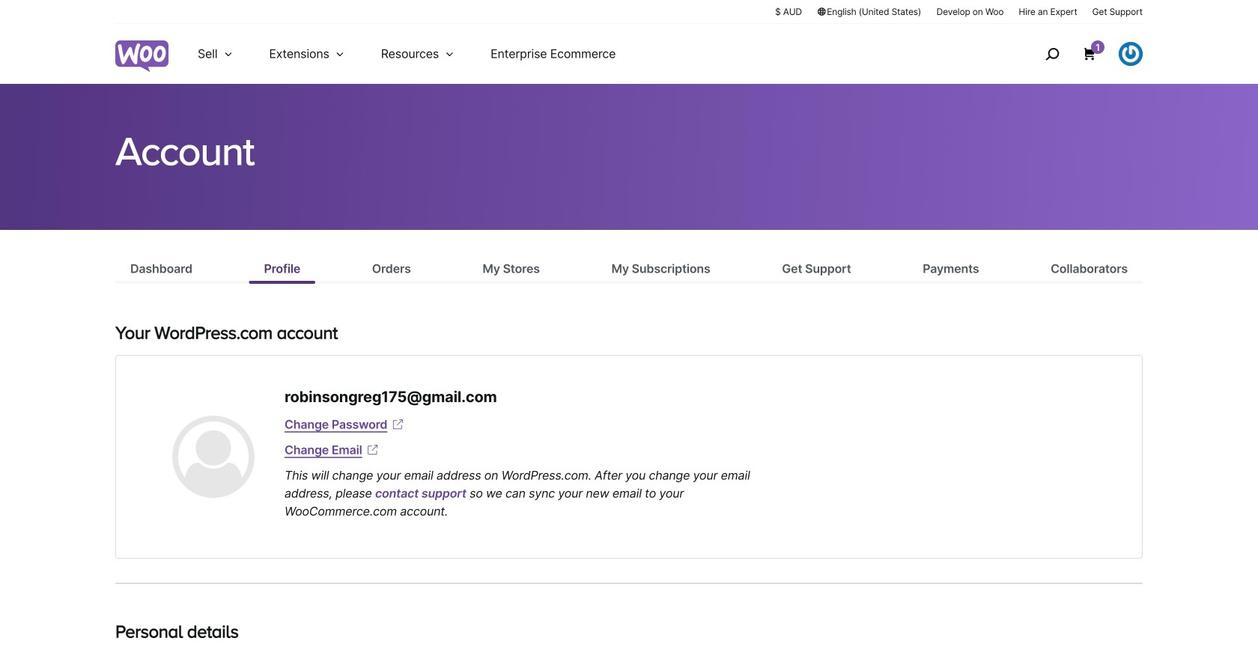 Task type: locate. For each thing, give the bounding box(es) containing it.
external link image
[[390, 417, 405, 432], [365, 443, 380, 458]]

1 horizontal spatial external link image
[[390, 417, 405, 432]]

open account menu image
[[1119, 42, 1143, 66]]

1 vertical spatial external link image
[[365, 443, 380, 458]]



Task type: describe. For each thing, give the bounding box(es) containing it.
0 vertical spatial external link image
[[390, 417, 405, 432]]

search image
[[1040, 42, 1064, 66]]

0 horizontal spatial external link image
[[365, 443, 380, 458]]

gravatar image image
[[172, 416, 255, 498]]

service navigation menu element
[[1013, 30, 1143, 78]]



